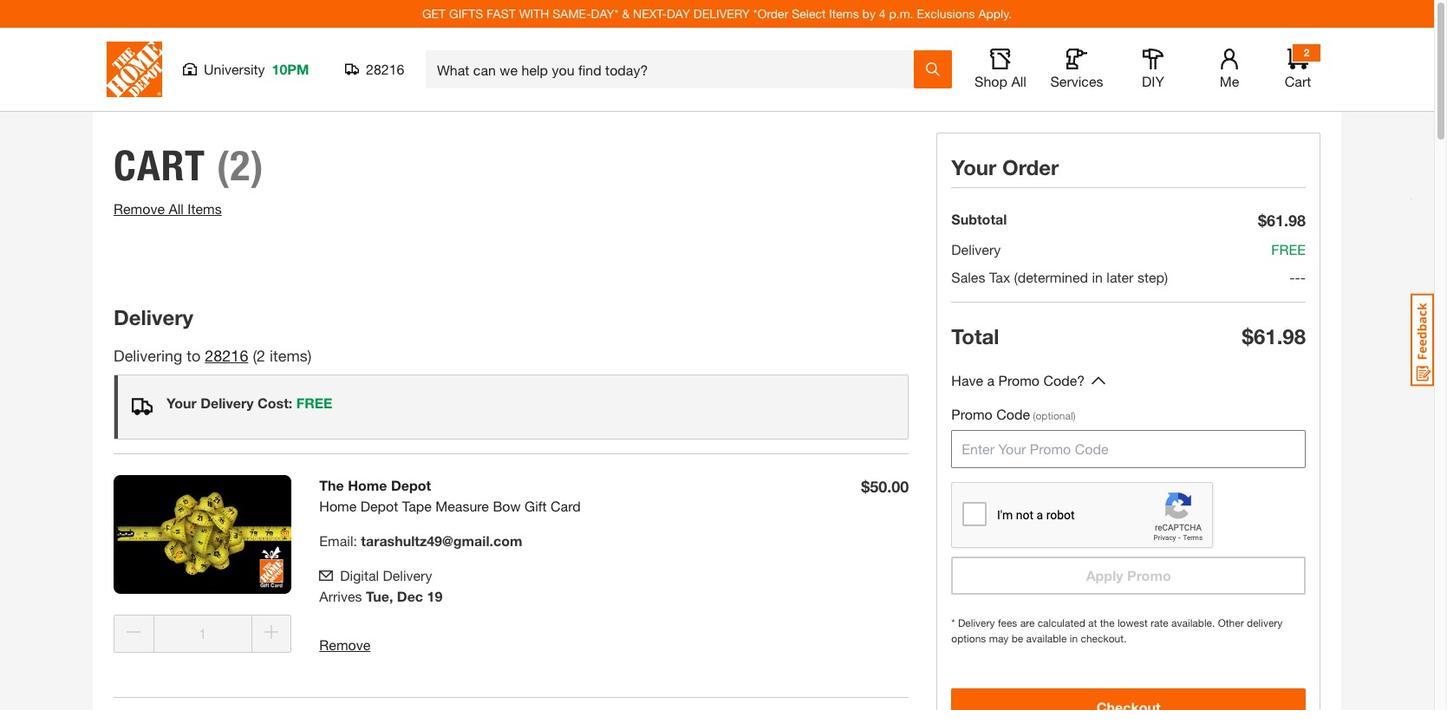 Task type: describe. For each thing, give the bounding box(es) containing it.
apply
[[1086, 567, 1123, 584]]

cart
[[1285, 73, 1311, 89]]

your for your order
[[952, 155, 997, 179]]

your order
[[952, 155, 1059, 179]]

available
[[1026, 632, 1067, 645]]

$61.98 for subtotal
[[1258, 211, 1306, 230]]

available.
[[1172, 617, 1215, 630]]

day
[[667, 6, 690, 21]]

digital
[[340, 567, 379, 584]]

diy
[[1142, 73, 1164, 89]]

later
[[1107, 269, 1134, 285]]

delivery up sales at the right top of the page
[[952, 241, 1001, 258]]

bow
[[493, 498, 521, 514]]

shop all
[[975, 73, 1027, 89]]

1 vertical spatial depot
[[361, 498, 398, 514]]

28216 button
[[345, 61, 405, 78]]

arrives
[[319, 588, 362, 604]]

apply.
[[979, 6, 1012, 21]]

the
[[1100, 617, 1115, 630]]

may
[[989, 632, 1009, 645]]

0 vertical spatial home
[[348, 477, 387, 493]]

alert containing your delivery cost:
[[114, 375, 909, 440]]

promo inside button
[[1127, 567, 1171, 584]]

day*
[[591, 6, 619, 21]]

1 vertical spatial 2
[[257, 346, 265, 365]]

other
[[1218, 617, 1244, 630]]

remove button
[[319, 635, 371, 656]]

card
[[551, 498, 581, 514]]

shop all button
[[973, 49, 1028, 90]]

to
[[187, 346, 201, 365]]

Enter Your Promo Code text field
[[952, 430, 1306, 468]]

order
[[1002, 155, 1059, 179]]

*order
[[753, 6, 788, 21]]

1 horizontal spatial in
[[1092, 269, 1103, 285]]

dec
[[397, 588, 423, 604]]

cart 2
[[1285, 46, 1311, 89]]

get
[[422, 6, 446, 21]]

exclusions
[[917, 6, 975, 21]]

remove all items
[[114, 200, 222, 217]]

university 10pm
[[204, 61, 309, 77]]

* delivery fees are calculated at the lowest rate available. other delivery options may be available in checkout.
[[952, 617, 1283, 645]]

step)
[[1138, 269, 1168, 285]]

the home depot logo image
[[107, 42, 162, 97]]

calculated
[[1038, 617, 1085, 630]]

fast
[[487, 6, 516, 21]]

in inside * delivery fees are calculated at the lowest rate available. other delivery options may be available in checkout.
[[1070, 632, 1078, 645]]

tax
[[989, 269, 1010, 285]]

total
[[952, 324, 999, 349]]

2 inside cart 2
[[1304, 46, 1310, 59]]

tue,
[[366, 588, 393, 604]]

code
[[997, 406, 1030, 422]]

services button
[[1049, 49, 1105, 90]]

email: tarashultz49@gmail.com
[[319, 532, 522, 549]]

shop
[[975, 73, 1008, 89]]

decrement image
[[127, 626, 141, 639]]

0 vertical spatial depot
[[391, 477, 431, 493]]

your for your delivery cost: free
[[166, 395, 197, 411]]

(determined
[[1014, 269, 1088, 285]]

What can we help you find today? search field
[[437, 51, 913, 88]]

digital delivery
[[340, 567, 432, 584]]

a
[[987, 372, 995, 388]]

the home depot home depot tape measure bow gift card
[[319, 477, 581, 514]]

4
[[879, 6, 886, 21]]

delivering to 28216 ( 2 item s )
[[114, 346, 312, 365]]

are
[[1020, 617, 1035, 630]]

your delivery cost: free
[[166, 395, 333, 411]]

$50.00
[[861, 477, 909, 496]]

3 - from the left
[[1300, 269, 1306, 285]]

item
[[270, 346, 300, 365]]



Task type: locate. For each thing, give the bounding box(es) containing it.
your
[[952, 155, 997, 179], [166, 395, 197, 411]]

get gifts fast with same-day* & next-day delivery *order select items by 4 p.m. exclusions apply.
[[422, 6, 1012, 21]]

0 vertical spatial 2
[[1304, 46, 1310, 59]]

lowest
[[1118, 617, 1148, 630]]

0 horizontal spatial promo
[[952, 406, 993, 422]]

delivery for your delivery cost: free
[[200, 395, 254, 411]]

0 vertical spatial all
[[1011, 73, 1027, 89]]

increment image
[[265, 626, 278, 639]]

free up the ---
[[1271, 241, 1306, 258]]

19
[[427, 588, 443, 604]]

1 horizontal spatial all
[[1011, 73, 1027, 89]]

promo right the apply
[[1127, 567, 1171, 584]]

me button
[[1202, 49, 1257, 90]]

---
[[1290, 269, 1306, 285]]

fees
[[998, 617, 1017, 630]]

0 vertical spatial your
[[952, 155, 997, 179]]

2 - from the left
[[1295, 269, 1301, 285]]

remove down arrives
[[319, 636, 371, 653]]

$61.98
[[1258, 211, 1306, 230], [1242, 324, 1306, 349]]

gift
[[525, 498, 547, 514]]

1 vertical spatial in
[[1070, 632, 1078, 645]]

home
[[348, 477, 387, 493], [319, 498, 357, 514]]

subtotal
[[952, 211, 1007, 227]]

delivery for * delivery fees are calculated at the lowest rate available. other delivery options may be available in checkout.
[[958, 617, 995, 630]]

sales
[[952, 269, 985, 285]]

p.m.
[[889, 6, 914, 21]]

2 vertical spatial promo
[[1127, 567, 1171, 584]]

next-
[[633, 6, 667, 21]]

1 horizontal spatial free
[[1271, 241, 1306, 258]]

0 vertical spatial items
[[829, 6, 859, 21]]

0 vertical spatial $61.98
[[1258, 211, 1306, 230]]

tape
[[402, 498, 432, 514]]

in left later
[[1092, 269, 1103, 285]]

1 vertical spatial 28216
[[205, 346, 248, 365]]

services
[[1051, 73, 1103, 89]]

university
[[204, 61, 265, 77]]

at
[[1088, 617, 1097, 630]]

0 horizontal spatial free
[[296, 395, 333, 411]]

checkout.
[[1081, 632, 1127, 645]]

1 vertical spatial all
[[169, 200, 184, 217]]

2 horizontal spatial promo
[[1127, 567, 1171, 584]]

have a promo code?
[[952, 372, 1085, 388]]

promo code (optional)
[[952, 406, 1076, 422]]

0 vertical spatial 28216
[[366, 61, 405, 77]]

(optional)
[[1033, 409, 1076, 422]]

1 horizontal spatial promo
[[999, 372, 1040, 388]]

1 vertical spatial promo
[[952, 406, 993, 422]]

depot up tape
[[391, 477, 431, 493]]

$61.98 for total
[[1242, 324, 1306, 349]]

depot left tape
[[361, 498, 398, 514]]

select
[[792, 6, 826, 21]]

None text field
[[153, 615, 252, 653]]

in down calculated at the bottom of the page
[[1070, 632, 1078, 645]]

alert
[[114, 375, 909, 440]]

1 horizontal spatial items
[[829, 6, 859, 21]]

items left by
[[829, 6, 859, 21]]

1 - from the left
[[1290, 269, 1295, 285]]

delivery up dec
[[383, 567, 432, 584]]

rate
[[1151, 617, 1169, 630]]

me
[[1220, 73, 1239, 89]]

all right shop
[[1011, 73, 1027, 89]]

sales tax (determined in later step)
[[952, 269, 1168, 285]]

28216 inside button
[[366, 61, 405, 77]]

2 up cart
[[1304, 46, 1310, 59]]

0 vertical spatial remove
[[114, 200, 165, 217]]

arrives tue, dec 19
[[319, 588, 443, 604]]

28216 link
[[205, 346, 248, 365]]

1 vertical spatial $61.98
[[1242, 324, 1306, 349]]

promo down have
[[952, 406, 993, 422]]

delivery up delivering
[[114, 305, 193, 330]]

all
[[1011, 73, 1027, 89], [169, 200, 184, 217]]

delivery for digital delivery
[[383, 567, 432, 584]]

)
[[308, 346, 312, 365]]

cart (2)
[[114, 140, 264, 191]]

delivery
[[1247, 617, 1283, 630]]

be
[[1012, 632, 1023, 645]]

by
[[862, 6, 876, 21]]

items
[[829, 6, 859, 21], [188, 200, 222, 217]]

cost:
[[257, 395, 292, 411]]

code?
[[1044, 372, 1085, 388]]

10pm
[[272, 61, 309, 77]]

s
[[300, 346, 308, 365]]

1 vertical spatial items
[[188, 200, 222, 217]]

delivery down '28216' link
[[200, 395, 254, 411]]

cart
[[114, 140, 206, 191]]

(2)
[[217, 140, 264, 191]]

apply promo button
[[952, 557, 1306, 595]]

0 horizontal spatial your
[[166, 395, 197, 411]]

1 horizontal spatial 2
[[1304, 46, 1310, 59]]

remove down cart
[[114, 200, 165, 217]]

1 vertical spatial free
[[296, 395, 333, 411]]

0 vertical spatial promo
[[999, 372, 1040, 388]]

0 vertical spatial free
[[1271, 241, 1306, 258]]

the
[[319, 477, 344, 493]]

0 vertical spatial in
[[1092, 269, 1103, 285]]

1 vertical spatial your
[[166, 395, 197, 411]]

options
[[952, 632, 986, 645]]

0 horizontal spatial all
[[169, 200, 184, 217]]

free right cost:
[[296, 395, 333, 411]]

with
[[519, 6, 549, 21]]

your up subtotal
[[952, 155, 997, 179]]

1 horizontal spatial remove
[[319, 636, 371, 653]]

delivery
[[694, 6, 750, 21]]

28216
[[366, 61, 405, 77], [205, 346, 248, 365]]

have a promo code? link
[[952, 370, 1085, 392]]

remove for remove
[[319, 636, 371, 653]]

tarashultz49@gmail.com
[[361, 532, 522, 549]]

1 vertical spatial remove
[[319, 636, 371, 653]]

0 horizontal spatial remove
[[114, 200, 165, 217]]

product image
[[114, 475, 292, 594]]

home down 'the' at left bottom
[[319, 498, 357, 514]]

(
[[253, 346, 257, 365]]

2
[[1304, 46, 1310, 59], [257, 346, 265, 365]]

same-
[[553, 6, 591, 21]]

1 vertical spatial home
[[319, 498, 357, 514]]

0 horizontal spatial 2
[[257, 346, 265, 365]]

2 left "item"
[[257, 346, 265, 365]]

&
[[622, 6, 630, 21]]

your down to
[[166, 395, 197, 411]]

all inside button
[[1011, 73, 1027, 89]]

0 horizontal spatial in
[[1070, 632, 1078, 645]]

remove all items link
[[114, 200, 222, 217]]

1 horizontal spatial 28216
[[366, 61, 405, 77]]

all for shop
[[1011, 73, 1027, 89]]

delivery inside * delivery fees are calculated at the lowest rate available. other delivery options may be available in checkout.
[[958, 617, 995, 630]]

1 horizontal spatial your
[[952, 155, 997, 179]]

promo right the a
[[999, 372, 1040, 388]]

delivery up options
[[958, 617, 995, 630]]

have
[[952, 372, 983, 388]]

in
[[1092, 269, 1103, 285], [1070, 632, 1078, 645]]

home right 'the' at left bottom
[[348, 477, 387, 493]]

delivering
[[114, 346, 182, 365]]

diy button
[[1126, 49, 1181, 90]]

email:
[[319, 532, 357, 549]]

feedback link image
[[1411, 293, 1434, 387]]

all down cart (2)
[[169, 200, 184, 217]]

all for remove
[[169, 200, 184, 217]]

items down cart (2)
[[188, 200, 222, 217]]

remove for remove all items
[[114, 200, 165, 217]]

gifts
[[449, 6, 483, 21]]

delivery
[[952, 241, 1001, 258], [114, 305, 193, 330], [200, 395, 254, 411], [383, 567, 432, 584], [958, 617, 995, 630]]

apply promo
[[1086, 567, 1171, 584]]

$61.98 down the ---
[[1242, 324, 1306, 349]]

$61.98 up the ---
[[1258, 211, 1306, 230]]

0 horizontal spatial items
[[188, 200, 222, 217]]

0 horizontal spatial 28216
[[205, 346, 248, 365]]

*
[[952, 617, 955, 630]]



Task type: vqa. For each thing, say whether or not it's contained in the screenshot.
Makeover
no



